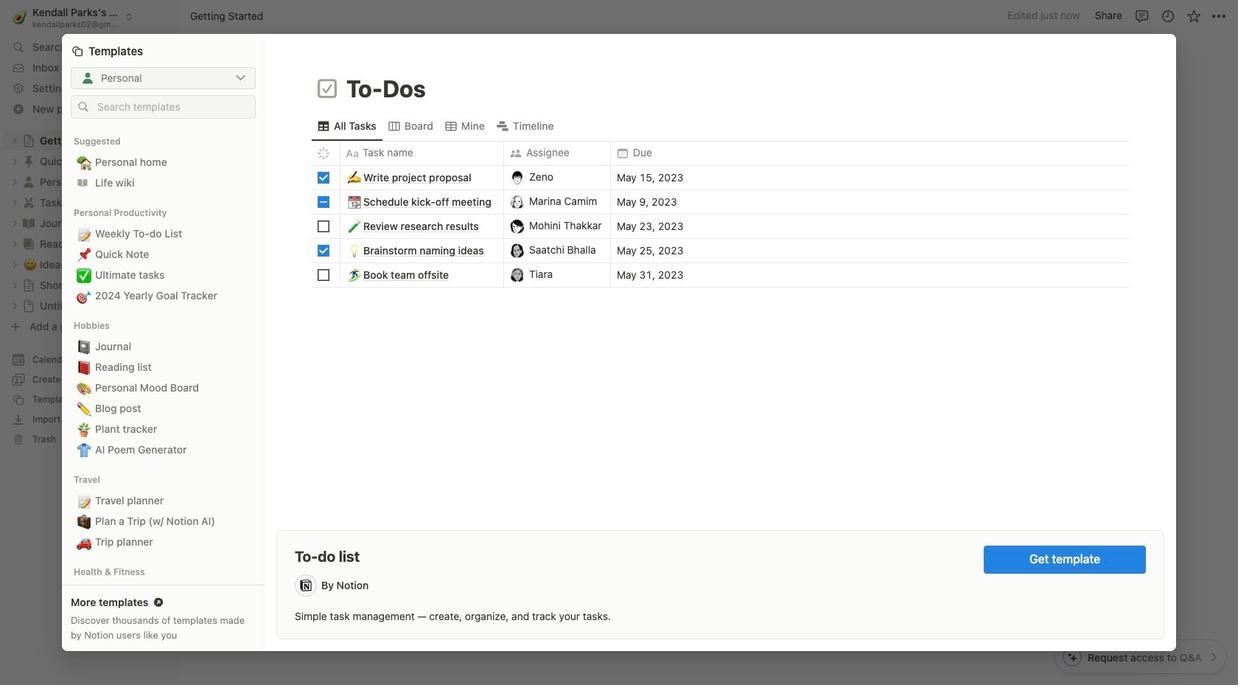 Task type: locate. For each thing, give the bounding box(es) containing it.
📝 image
[[77, 491, 91, 510]]

comments image
[[1135, 8, 1150, 23]]

👕 image
[[77, 440, 91, 459]]

page icon image
[[316, 77, 339, 101]]

🎨 image
[[77, 378, 91, 397]]

📝 image
[[77, 224, 91, 243], [77, 583, 91, 602]]

🥑 image
[[13, 8, 27, 26]]

👋 image
[[448, 162, 463, 181]]

0 vertical spatial 📝 image
[[77, 224, 91, 243]]

📝 image down 🚗 image
[[77, 583, 91, 602]]

📝 image up 📌 image
[[77, 224, 91, 243]]

1 vertical spatial 📝 image
[[77, 583, 91, 602]]

updates image
[[1161, 8, 1176, 23]]

📕 image
[[77, 358, 91, 377]]

📌 image
[[77, 245, 91, 264]]

📓 image
[[77, 337, 91, 356]]

🏡 image
[[77, 153, 91, 172]]



Task type: vqa. For each thing, say whether or not it's contained in the screenshot.
Search templates text field
yes



Task type: describe. For each thing, give the bounding box(es) containing it.
🪴 image
[[77, 420, 91, 439]]

🎯 image
[[77, 286, 91, 305]]

favorite image
[[1187, 8, 1202, 23]]

Search templates text field
[[97, 101, 249, 113]]

🚗 image
[[77, 532, 91, 552]]

🧳 image
[[77, 512, 91, 531]]

2 📝 image from the top
[[77, 583, 91, 602]]

✏️ image
[[77, 399, 91, 418]]

✅ image
[[77, 265, 91, 285]]

1 📝 image from the top
[[77, 224, 91, 243]]



